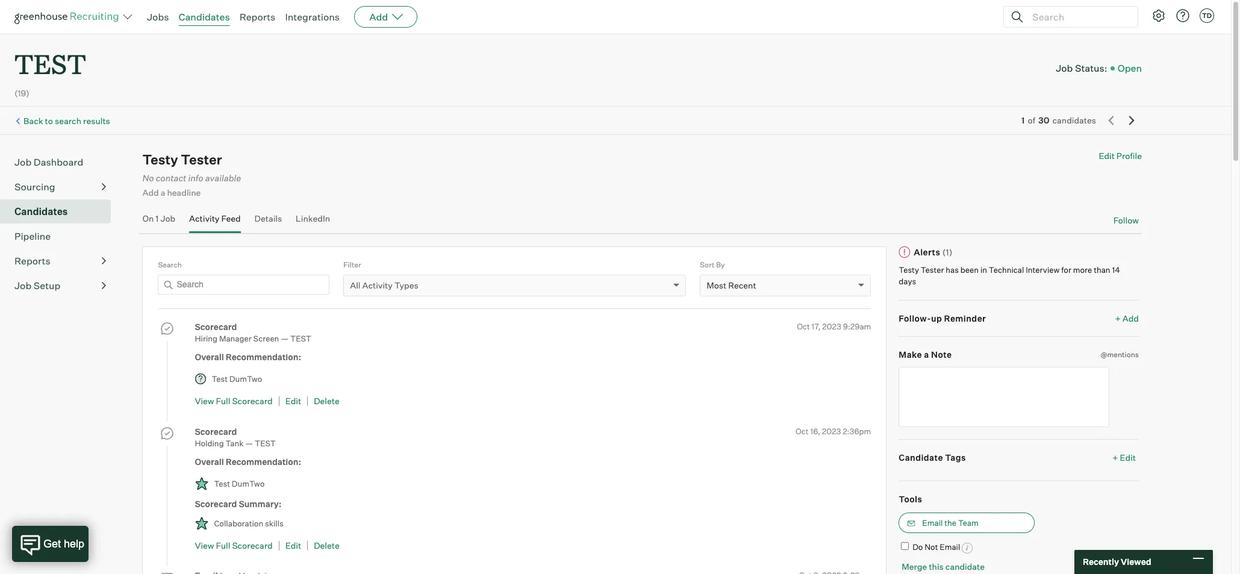Task type: locate. For each thing, give the bounding box(es) containing it.
1 view full scorecard from the top
[[195, 396, 273, 406]]

integrations link
[[285, 11, 340, 23]]

on 1 job link
[[142, 213, 175, 231]]

1 left "of"
[[1022, 115, 1025, 125]]

1 vertical spatial edit link
[[285, 540, 301, 551]]

2023 right the 16,
[[822, 426, 841, 436]]

back to search results
[[24, 116, 110, 126]]

view full scorecard down collaboration
[[195, 540, 273, 551]]

0 horizontal spatial test
[[14, 46, 86, 81]]

2 delete link from the top
[[314, 540, 340, 551]]

view
[[195, 396, 214, 406], [195, 540, 214, 551]]

2 overall from the top
[[195, 457, 224, 467]]

email the team
[[923, 518, 979, 528]]

1 vertical spatial overall
[[195, 457, 224, 467]]

candidates link
[[179, 11, 230, 23], [14, 204, 106, 219]]

manager
[[219, 334, 252, 344]]

job setup
[[14, 280, 60, 292]]

0 vertical spatial oct
[[797, 322, 810, 331]]

1 horizontal spatial tester
[[921, 265, 944, 275]]

tester down alerts (1)
[[921, 265, 944, 275]]

test dumtwo right no decision image
[[212, 374, 262, 384]]

0 vertical spatial +
[[1116, 313, 1121, 323]]

0 horizontal spatial reports link
[[14, 254, 106, 268]]

0 vertical spatial tester
[[181, 151, 222, 168]]

0 vertical spatial delete
[[314, 396, 340, 406]]

view full scorecard link for first edit link from the top
[[195, 396, 273, 406]]

0 horizontal spatial activity
[[189, 213, 220, 223]]

1 vertical spatial full
[[216, 540, 230, 551]]

recent
[[729, 280, 756, 290]]

configure image
[[1152, 8, 1166, 23]]

overall down 'holding'
[[195, 457, 224, 467]]

than
[[1094, 265, 1111, 275]]

view down strong yes image
[[195, 540, 214, 551]]

1 horizontal spatial testy
[[899, 265, 919, 275]]

a left note
[[924, 350, 929, 360]]

0 vertical spatial view
[[195, 396, 214, 406]]

0 vertical spatial testy
[[142, 151, 178, 168]]

reports link left integrations
[[240, 11, 276, 23]]

1
[[1022, 115, 1025, 125], [156, 213, 159, 223]]

0 vertical spatial overall
[[195, 352, 224, 362]]

a inside "testy tester no contact info available add a headline"
[[161, 188, 165, 198]]

1 vertical spatial test
[[214, 479, 230, 489]]

2 full from the top
[[216, 540, 230, 551]]

0 horizontal spatial a
[[161, 188, 165, 198]]

1 vertical spatial view full scorecard link
[[195, 540, 273, 551]]

add inside "testy tester no contact info available add a headline"
[[142, 188, 159, 198]]

0 vertical spatial add
[[369, 11, 388, 23]]

16,
[[811, 426, 821, 436]]

merge
[[902, 561, 927, 571]]

delete for first edit link from the bottom of the page
[[314, 540, 340, 551]]

scorecard up holding tank — test at the bottom left of the page
[[232, 396, 273, 406]]

candidates link right jobs
[[179, 11, 230, 23]]

a down contact at the top left of the page
[[161, 188, 165, 198]]

test right the screen
[[290, 334, 311, 344]]

0 vertical spatial test dumtwo
[[212, 374, 262, 384]]

full down collaboration
[[216, 540, 230, 551]]

scorecard
[[195, 322, 237, 332], [232, 396, 273, 406], [195, 426, 237, 437], [195, 499, 237, 509], [232, 540, 273, 551]]

2 recommendation: from the top
[[226, 457, 301, 467]]

0 vertical spatial test
[[14, 46, 86, 81]]

0 vertical spatial reports link
[[240, 11, 276, 23]]

0 vertical spatial 1
[[1022, 115, 1025, 125]]

None text field
[[899, 367, 1110, 427]]

alerts (1)
[[914, 247, 953, 257]]

test right strong yes icon
[[214, 479, 230, 489]]

recommendation: down holding tank — test at the bottom left of the page
[[226, 457, 301, 467]]

2 overall recommendation: from the top
[[195, 457, 301, 467]]

0 vertical spatial view full scorecard link
[[195, 396, 273, 406]]

1 vertical spatial candidates link
[[14, 204, 106, 219]]

view full scorecard link down no decision image
[[195, 396, 273, 406]]

2023 right "17,"
[[823, 322, 842, 331]]

delete link
[[314, 396, 340, 406], [314, 540, 340, 551]]

of
[[1028, 115, 1036, 125]]

overall recommendation: down holding tank — test at the bottom left of the page
[[195, 457, 301, 467]]

hiring
[[195, 334, 218, 344]]

test right tank
[[255, 439, 276, 448]]

delete link for first edit link from the bottom of the page
[[314, 540, 340, 551]]

testy inside "testy tester no contact info available add a headline"
[[142, 151, 178, 168]]

viewed
[[1121, 557, 1152, 567]]

test dumtwo up the scorecard summary:
[[214, 479, 265, 489]]

0 vertical spatial activity
[[189, 213, 220, 223]]

view for first edit link from the top
[[195, 396, 214, 406]]

2 delete from the top
[[314, 540, 340, 551]]

recommendation: down the screen
[[226, 352, 301, 362]]

tester inside "testy tester no contact info available add a headline"
[[181, 151, 222, 168]]

scorecard up strong yes image
[[195, 499, 237, 509]]

test for hiring
[[212, 374, 228, 384]]

0 horizontal spatial 1
[[156, 213, 159, 223]]

1 view from the top
[[195, 396, 214, 406]]

1 overall recommendation: from the top
[[195, 352, 301, 362]]

edit link
[[285, 396, 301, 406], [285, 540, 301, 551]]

1 vertical spatial a
[[924, 350, 929, 360]]

1 horizontal spatial —
[[281, 334, 289, 344]]

activity right the all
[[362, 280, 393, 290]]

0 horizontal spatial testy
[[142, 151, 178, 168]]

no decision image
[[195, 373, 207, 385]]

2 edit link from the top
[[285, 540, 301, 551]]

contact
[[156, 173, 186, 184]]

0 horizontal spatial add
[[142, 188, 159, 198]]

types
[[395, 280, 419, 290]]

1 vertical spatial activity
[[362, 280, 393, 290]]

1 recommendation: from the top
[[226, 352, 301, 362]]

1 vertical spatial tester
[[921, 265, 944, 275]]

+ for + edit
[[1113, 452, 1119, 463]]

testy
[[142, 151, 178, 168], [899, 265, 919, 275]]

view down no decision image
[[195, 396, 214, 406]]

testy up 'days'
[[899, 265, 919, 275]]

overall down hiring
[[195, 352, 224, 362]]

0 vertical spatial a
[[161, 188, 165, 198]]

overall recommendation: for tank
[[195, 457, 301, 467]]

oct 16, 2023 2:36pm
[[796, 426, 871, 436]]

1 edit link from the top
[[285, 396, 301, 406]]

scorecard summary:
[[195, 499, 282, 509]]

overall recommendation:
[[195, 352, 301, 362], [195, 457, 301, 467]]

reports
[[240, 11, 276, 23], [14, 255, 50, 267]]

dumtwo down hiring manager screen — test
[[229, 374, 262, 384]]

0 vertical spatial recommendation:
[[226, 352, 301, 362]]

view full scorecard
[[195, 396, 273, 406], [195, 540, 273, 551]]

job inside job setup link
[[14, 280, 31, 292]]

+ edit
[[1113, 452, 1136, 463]]

job inside on 1 job link
[[161, 213, 175, 223]]

1 vertical spatial 2023
[[822, 426, 841, 436]]

sort by
[[700, 260, 725, 269]]

email left the
[[923, 518, 943, 528]]

hiring manager screen — test
[[195, 334, 311, 344]]

0 vertical spatial test
[[212, 374, 228, 384]]

2 vertical spatial add
[[1123, 313, 1139, 323]]

1 horizontal spatial candidates link
[[179, 11, 230, 23]]

+ inside + edit link
[[1113, 452, 1119, 463]]

2:36pm
[[843, 426, 871, 436]]

follow
[[1114, 215, 1139, 225]]

full
[[216, 396, 230, 406], [216, 540, 230, 551]]

job inside job dashboard link
[[14, 156, 31, 168]]

1 horizontal spatial candidates
[[179, 11, 230, 23]]

0 vertical spatial view full scorecard
[[195, 396, 273, 406]]

dumtwo for manager
[[229, 374, 262, 384]]

0 vertical spatial 2023
[[823, 322, 842, 331]]

job
[[1056, 62, 1073, 74], [14, 156, 31, 168], [161, 213, 175, 223], [14, 280, 31, 292]]

test
[[14, 46, 86, 81], [290, 334, 311, 344], [255, 439, 276, 448]]

scorecard up 'holding'
[[195, 426, 237, 437]]

1 vertical spatial view
[[195, 540, 214, 551]]

0 horizontal spatial —
[[245, 439, 253, 448]]

oct left "17,"
[[797, 322, 810, 331]]

the
[[945, 518, 957, 528]]

scorecard up hiring
[[195, 322, 237, 332]]

test dumtwo
[[212, 374, 262, 384], [214, 479, 265, 489]]

candidate
[[946, 561, 985, 571]]

0 vertical spatial dumtwo
[[229, 374, 262, 384]]

edit for first edit link from the top
[[285, 396, 301, 406]]

2 vertical spatial test
[[255, 439, 276, 448]]

td button
[[1200, 8, 1215, 23]]

2 view full scorecard from the top
[[195, 540, 273, 551]]

been
[[961, 265, 979, 275]]

delete
[[314, 396, 340, 406], [314, 540, 340, 551]]

1 vertical spatial add
[[142, 188, 159, 198]]

recommendation: for —
[[226, 457, 301, 467]]

in
[[981, 265, 987, 275]]

full up tank
[[216, 396, 230, 406]]

profile
[[1117, 151, 1142, 161]]

recommendation: for screen
[[226, 352, 301, 362]]

1 vertical spatial recommendation:
[[226, 457, 301, 467]]

— right tank
[[245, 439, 253, 448]]

to
[[45, 116, 53, 126]]

tester inside testy tester has been in technical interview for more than 14 days
[[921, 265, 944, 275]]

job up sourcing
[[14, 156, 31, 168]]

results
[[83, 116, 110, 126]]

view for first edit link from the bottom of the page
[[195, 540, 214, 551]]

test for holding
[[214, 479, 230, 489]]

— right the screen
[[281, 334, 289, 344]]

candidates link up pipeline link
[[14, 204, 106, 219]]

all activity types
[[350, 280, 419, 290]]

1 horizontal spatial reports
[[240, 11, 276, 23]]

view full scorecard down no decision image
[[195, 396, 273, 406]]

edit for first edit link from the bottom of the page
[[285, 540, 301, 551]]

reminder
[[944, 313, 986, 323]]

overall recommendation: for manager
[[195, 352, 301, 362]]

oct
[[797, 322, 810, 331], [796, 426, 809, 436]]

0 vertical spatial email
[[923, 518, 943, 528]]

test up (19)
[[14, 46, 86, 81]]

job right the on
[[161, 213, 175, 223]]

job left 'status:'
[[1056, 62, 1073, 74]]

dumtwo
[[229, 374, 262, 384], [232, 479, 265, 489]]

0 horizontal spatial reports
[[14, 255, 50, 267]]

0 vertical spatial —
[[281, 334, 289, 344]]

1 delete from the top
[[314, 396, 340, 406]]

0 vertical spatial reports
[[240, 11, 276, 23]]

2 horizontal spatial test
[[290, 334, 311, 344]]

+ add link
[[1116, 313, 1139, 324]]

1 horizontal spatial reports link
[[240, 11, 276, 23]]

testy for testy tester no contact info available add a headline
[[142, 151, 178, 168]]

1 vertical spatial delete
[[314, 540, 340, 551]]

add
[[369, 11, 388, 23], [142, 188, 159, 198], [1123, 313, 1139, 323]]

1 vertical spatial test dumtwo
[[214, 479, 265, 489]]

activity left feed on the top of page
[[189, 213, 220, 223]]

1 vertical spatial test
[[290, 334, 311, 344]]

dumtwo up the scorecard summary:
[[232, 479, 265, 489]]

1 vertical spatial —
[[245, 439, 253, 448]]

candidates right jobs
[[179, 11, 230, 23]]

1 horizontal spatial add
[[369, 11, 388, 23]]

reports down pipeline
[[14, 255, 50, 267]]

overall recommendation: down hiring manager screen — test
[[195, 352, 301, 362]]

details
[[255, 213, 282, 223]]

jobs link
[[147, 11, 169, 23]]

1 horizontal spatial test
[[255, 439, 276, 448]]

0 horizontal spatial tester
[[181, 151, 222, 168]]

9:29am
[[843, 322, 871, 331]]

reports link up job setup link
[[14, 254, 106, 268]]

—
[[281, 334, 289, 344], [245, 439, 253, 448]]

follow-
[[899, 313, 931, 323]]

1 vertical spatial oct
[[796, 426, 809, 436]]

candidates down sourcing
[[14, 206, 68, 218]]

testy tester has been in technical interview for more than 14 days
[[899, 265, 1120, 286]]

0 vertical spatial candidates
[[179, 11, 230, 23]]

up
[[931, 313, 942, 323]]

2023
[[823, 322, 842, 331], [822, 426, 841, 436]]

note
[[931, 350, 952, 360]]

0 vertical spatial edit link
[[285, 396, 301, 406]]

job left setup
[[14, 280, 31, 292]]

1 vertical spatial +
[[1113, 452, 1119, 463]]

1 vertical spatial candidates
[[14, 206, 68, 218]]

edit
[[1099, 151, 1115, 161], [285, 396, 301, 406], [1120, 452, 1136, 463], [285, 540, 301, 551]]

0 vertical spatial delete link
[[314, 396, 340, 406]]

1 vertical spatial view full scorecard
[[195, 540, 273, 551]]

1 right the on
[[156, 213, 159, 223]]

1 vertical spatial delete link
[[314, 540, 340, 551]]

merge this candidate link
[[902, 561, 985, 571]]

recommendation:
[[226, 352, 301, 362], [226, 457, 301, 467]]

1 vertical spatial testy
[[899, 265, 919, 275]]

reports left integrations
[[240, 11, 276, 23]]

job for job setup
[[14, 280, 31, 292]]

1 vertical spatial overall recommendation:
[[195, 457, 301, 467]]

open
[[1118, 62, 1142, 74]]

0 horizontal spatial candidates link
[[14, 204, 106, 219]]

email right not
[[940, 542, 961, 552]]

+ for + add
[[1116, 313, 1121, 323]]

+ inside + add link
[[1116, 313, 1121, 323]]

no
[[142, 173, 154, 184]]

reports link
[[240, 11, 276, 23], [14, 254, 106, 268]]

1 vertical spatial reports link
[[14, 254, 106, 268]]

testy inside testy tester has been in technical interview for more than 14 days
[[899, 265, 919, 275]]

test right no decision image
[[212, 374, 228, 384]]

1 delete link from the top
[[314, 396, 340, 406]]

on
[[142, 213, 154, 223]]

1 overall from the top
[[195, 352, 224, 362]]

pipeline link
[[14, 229, 106, 244]]

job for job status:
[[1056, 62, 1073, 74]]

email inside button
[[923, 518, 943, 528]]

0 vertical spatial overall recommendation:
[[195, 352, 301, 362]]

testy up contact at the top left of the page
[[142, 151, 178, 168]]

(19)
[[14, 88, 29, 98]]

oct left the 16,
[[796, 426, 809, 436]]

1 vertical spatial dumtwo
[[232, 479, 265, 489]]

2 view from the top
[[195, 540, 214, 551]]

test dumtwo for tank
[[214, 479, 265, 489]]

tester up info
[[181, 151, 222, 168]]

0 vertical spatial full
[[216, 396, 230, 406]]

job for job dashboard
[[14, 156, 31, 168]]

view full scorecard link down collaboration
[[195, 540, 273, 551]]

1 view full scorecard link from the top
[[195, 396, 273, 406]]

2 view full scorecard link from the top
[[195, 540, 273, 551]]



Task type: vqa. For each thing, say whether or not it's contained in the screenshot.
1st 'View' from the top
yes



Task type: describe. For each thing, give the bounding box(es) containing it.
info
[[188, 173, 203, 184]]

overall for holding
[[195, 457, 224, 467]]

make
[[899, 350, 922, 360]]

sort
[[700, 260, 715, 269]]

tester for testy tester no contact info available add a headline
[[181, 151, 222, 168]]

has
[[946, 265, 959, 275]]

jobs
[[147, 11, 169, 23]]

td button
[[1198, 6, 1217, 25]]

job setup link
[[14, 278, 106, 293]]

for
[[1062, 265, 1072, 275]]

tank
[[226, 439, 244, 448]]

2 horizontal spatial add
[[1123, 313, 1139, 323]]

edit profile
[[1099, 151, 1142, 161]]

td
[[1202, 11, 1212, 20]]

not
[[925, 542, 938, 552]]

edit profile link
[[1099, 151, 1142, 161]]

@mentions link
[[1101, 349, 1139, 361]]

email the team button
[[899, 513, 1035, 533]]

back to search results link
[[24, 116, 110, 126]]

alerts
[[914, 247, 941, 257]]

test dumtwo for manager
[[212, 374, 262, 384]]

details link
[[255, 213, 282, 231]]

Search text field
[[1030, 8, 1127, 26]]

1 horizontal spatial activity
[[362, 280, 393, 290]]

days
[[899, 277, 917, 286]]

activity feed link
[[189, 213, 241, 231]]

(1)
[[943, 247, 953, 257]]

collaboration
[[214, 519, 263, 528]]

overall for hiring
[[195, 352, 224, 362]]

add button
[[354, 6, 418, 28]]

headline
[[167, 188, 201, 198]]

2023 for 17,
[[823, 322, 842, 331]]

tester for testy tester has been in technical interview for more than 14 days
[[921, 265, 944, 275]]

recently viewed
[[1083, 557, 1152, 567]]

oct 17, 2023 9:29am
[[797, 322, 871, 331]]

by
[[716, 260, 725, 269]]

back
[[24, 116, 43, 126]]

holding tank — test
[[195, 439, 276, 448]]

technical
[[989, 265, 1024, 275]]

do not email
[[913, 542, 961, 552]]

30
[[1039, 115, 1050, 125]]

setup
[[34, 280, 60, 292]]

scorecard down collaboration skills
[[232, 540, 273, 551]]

candidate
[[899, 452, 943, 463]]

oct for oct 16, 2023 2:36pm
[[796, 426, 809, 436]]

available
[[205, 173, 241, 184]]

interview
[[1026, 265, 1060, 275]]

screen
[[253, 334, 279, 344]]

collaboration skills
[[214, 519, 284, 528]]

17,
[[812, 322, 821, 331]]

1 vertical spatial email
[[940, 542, 961, 552]]

candidate tags
[[899, 452, 966, 463]]

make a note
[[899, 350, 952, 360]]

+ edit link
[[1110, 449, 1139, 466]]

job status:
[[1056, 62, 1108, 74]]

holding
[[195, 439, 224, 448]]

delete link for first edit link from the top
[[314, 396, 340, 406]]

1 vertical spatial reports
[[14, 255, 50, 267]]

summary:
[[239, 499, 282, 509]]

sourcing
[[14, 181, 55, 193]]

merge this candidate
[[902, 561, 985, 571]]

this
[[929, 561, 944, 571]]

filter
[[344, 260, 361, 269]]

search
[[55, 116, 81, 126]]

activity inside "activity feed" link
[[189, 213, 220, 223]]

integrations
[[285, 11, 340, 23]]

0 vertical spatial candidates link
[[179, 11, 230, 23]]

oct for oct 17, 2023 9:29am
[[797, 322, 810, 331]]

follow-up reminder
[[899, 313, 986, 323]]

pipeline
[[14, 230, 51, 242]]

strong yes image
[[195, 516, 209, 531]]

Do Not Email checkbox
[[902, 542, 909, 550]]

feed
[[221, 213, 241, 223]]

1 horizontal spatial 1
[[1022, 115, 1025, 125]]

team
[[958, 518, 979, 528]]

Search text field
[[158, 275, 329, 294]]

add inside popup button
[[369, 11, 388, 23]]

most recent option
[[707, 280, 756, 290]]

view full scorecard link for first edit link from the bottom of the page
[[195, 540, 273, 551]]

2023 for 16,
[[822, 426, 841, 436]]

1 vertical spatial 1
[[156, 213, 159, 223]]

more
[[1073, 265, 1092, 275]]

linkedin link
[[296, 213, 330, 231]]

recently
[[1083, 557, 1119, 567]]

dashboard
[[34, 156, 83, 168]]

activity feed
[[189, 213, 241, 223]]

candidates
[[1053, 115, 1096, 125]]

status:
[[1075, 62, 1108, 74]]

1 of 30 candidates
[[1022, 115, 1096, 125]]

1 horizontal spatial a
[[924, 350, 929, 360]]

edit for edit profile
[[1099, 151, 1115, 161]]

0 horizontal spatial candidates
[[14, 206, 68, 218]]

testy tester no contact info available add a headline
[[142, 151, 241, 198]]

dumtwo for tank
[[232, 479, 265, 489]]

most recent
[[707, 280, 756, 290]]

strong yes image
[[195, 477, 209, 491]]

view full scorecard for first edit link from the bottom of the page
[[195, 540, 273, 551]]

on 1 job
[[142, 213, 175, 223]]

+ add
[[1116, 313, 1139, 323]]

@mentions
[[1101, 350, 1139, 359]]

view full scorecard for first edit link from the top
[[195, 396, 273, 406]]

14
[[1112, 265, 1120, 275]]

testy for testy tester has been in technical interview for more than 14 days
[[899, 265, 919, 275]]

test link
[[14, 34, 86, 84]]

1 full from the top
[[216, 396, 230, 406]]

delete for first edit link from the top
[[314, 396, 340, 406]]

greenhouse recruiting image
[[14, 10, 123, 24]]



